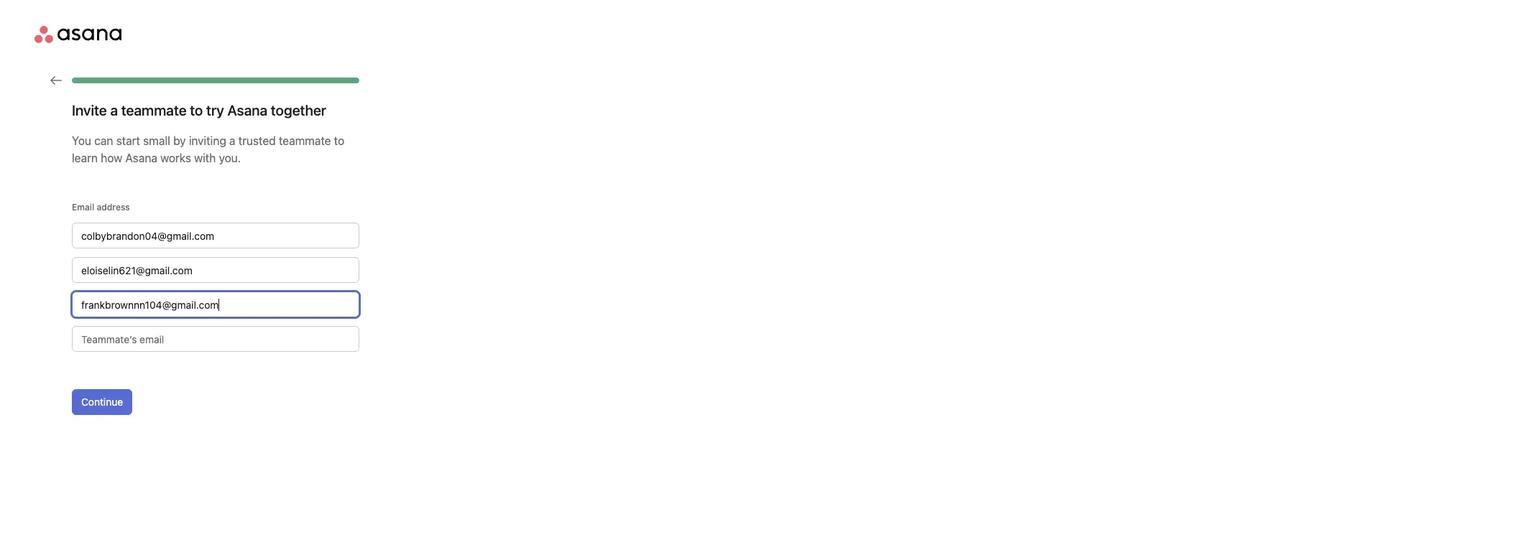 Task type: vqa. For each thing, say whether or not it's contained in the screenshot.
Home link
no



Task type: describe. For each thing, give the bounding box(es) containing it.
how
[[101, 152, 122, 165]]

invite
[[72, 102, 107, 119]]

asana
[[125, 152, 157, 165]]

inviting
[[189, 134, 226, 147]]

small
[[143, 134, 170, 147]]

continue
[[81, 396, 123, 408]]

continue button
[[72, 390, 132, 416]]

trusted
[[238, 134, 276, 147]]

you.
[[219, 152, 241, 165]]

a inside you can start small by inviting a trusted teammate to learn how asana works with you.
[[229, 134, 235, 147]]

0 horizontal spatial to
[[190, 102, 203, 119]]

you
[[72, 134, 91, 147]]

learn
[[72, 152, 98, 165]]

try
[[206, 102, 224, 119]]

0 vertical spatial teammate
[[121, 102, 187, 119]]



Task type: locate. For each thing, give the bounding box(es) containing it.
can
[[94, 134, 113, 147]]

asana image
[[35, 26, 122, 43]]

1 horizontal spatial to
[[334, 134, 345, 147]]

teammate up small at the top of page
[[121, 102, 187, 119]]

address
[[97, 202, 130, 213]]

to inside you can start small by inviting a trusted teammate to learn how asana works with you.
[[334, 134, 345, 147]]

1 vertical spatial to
[[334, 134, 345, 147]]

1 horizontal spatial a
[[229, 134, 235, 147]]

go back image
[[50, 75, 62, 86]]

start
[[116, 134, 140, 147]]

0 vertical spatial teammate's email text field
[[72, 223, 359, 249]]

to
[[190, 102, 203, 119], [334, 134, 345, 147]]

a
[[110, 102, 118, 119], [229, 134, 235, 147]]

0 vertical spatial to
[[190, 102, 203, 119]]

invite a teammate to try asana together
[[72, 102, 326, 119]]

Teammate's email text field
[[72, 257, 359, 283]]

email address
[[72, 202, 130, 213]]

1 teammate's email text field from the top
[[72, 223, 359, 249]]

1 vertical spatial teammate's email text field
[[72, 292, 359, 318]]

a up you.
[[229, 134, 235, 147]]

works
[[160, 152, 191, 165]]

0 horizontal spatial a
[[110, 102, 118, 119]]

1 vertical spatial teammate
[[279, 134, 331, 147]]

with
[[194, 152, 216, 165]]

by
[[173, 134, 186, 147]]

a right invite
[[110, 102, 118, 119]]

0 vertical spatial a
[[110, 102, 118, 119]]

Teammate's email text field
[[72, 223, 359, 249], [72, 292, 359, 318], [72, 326, 359, 352]]

you can start small by inviting a trusted teammate to learn how asana works with you.
[[72, 134, 345, 165]]

3 teammate's email text field from the top
[[72, 326, 359, 352]]

email
[[72, 202, 94, 213]]

asana together
[[228, 102, 326, 119]]

2 vertical spatial teammate's email text field
[[72, 326, 359, 352]]

teammate
[[121, 102, 187, 119], [279, 134, 331, 147]]

2 teammate's email text field from the top
[[72, 292, 359, 318]]

1 horizontal spatial teammate
[[279, 134, 331, 147]]

teammate down the asana together
[[279, 134, 331, 147]]

teammate inside you can start small by inviting a trusted teammate to learn how asana works with you.
[[279, 134, 331, 147]]

1 vertical spatial a
[[229, 134, 235, 147]]

0 horizontal spatial teammate
[[121, 102, 187, 119]]



